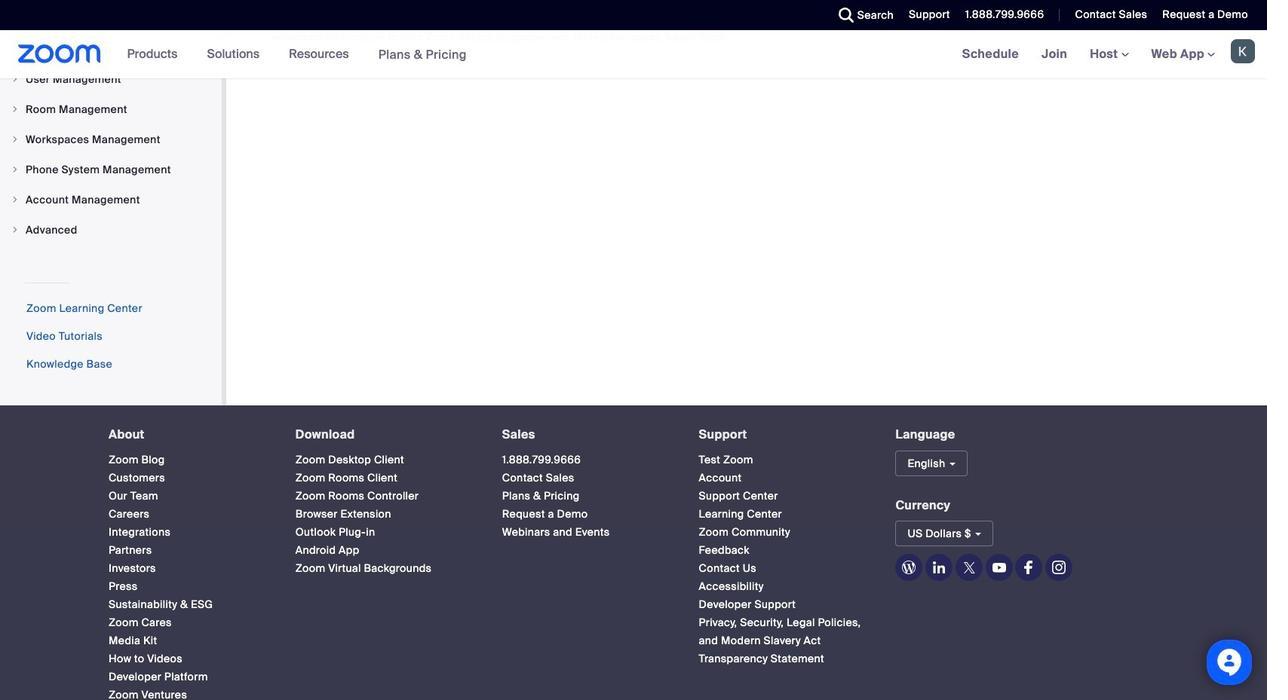 Task type: describe. For each thing, give the bounding box(es) containing it.
profile picture image
[[1231, 39, 1255, 63]]

4 menu item from the top
[[0, 155, 222, 184]]

1 right image from the top
[[11, 75, 20, 84]]

1 menu item from the top
[[0, 65, 222, 94]]

admin menu menu
[[0, 35, 222, 246]]

meetings navigation
[[951, 30, 1267, 79]]

6 menu item from the top
[[0, 216, 222, 244]]

3 heading from the left
[[502, 428, 672, 442]]

right image for third menu item from the top of the admin menu menu
[[11, 135, 20, 144]]

2 right image from the top
[[11, 105, 20, 114]]

2 menu item from the top
[[0, 95, 222, 124]]



Task type: locate. For each thing, give the bounding box(es) containing it.
right image
[[11, 135, 20, 144], [11, 195, 20, 204]]

3 menu item from the top
[[0, 125, 222, 154]]

banner
[[0, 30, 1267, 79]]

heading
[[109, 428, 268, 442], [296, 428, 475, 442], [502, 428, 672, 442], [699, 428, 869, 442]]

1 vertical spatial right image
[[11, 195, 20, 204]]

1 right image from the top
[[11, 135, 20, 144]]

5 menu item from the top
[[0, 186, 222, 214]]

product information navigation
[[116, 30, 478, 79]]

right image
[[11, 75, 20, 84], [11, 105, 20, 114], [11, 165, 20, 174], [11, 226, 20, 235]]

2 right image from the top
[[11, 195, 20, 204]]

1 heading from the left
[[109, 428, 268, 442]]

menu item
[[0, 65, 222, 94], [0, 95, 222, 124], [0, 125, 222, 154], [0, 155, 222, 184], [0, 186, 222, 214], [0, 216, 222, 244]]

0 vertical spatial right image
[[11, 135, 20, 144]]

4 right image from the top
[[11, 226, 20, 235]]

3 right image from the top
[[11, 165, 20, 174]]

2 heading from the left
[[296, 428, 475, 442]]

4 heading from the left
[[699, 428, 869, 442]]

right image for second menu item from the bottom of the admin menu menu
[[11, 195, 20, 204]]

zoom logo image
[[18, 45, 101, 63]]



Task type: vqa. For each thing, say whether or not it's contained in the screenshot.
second 'menu item' from the bottom of the the Admin Menu "menu"
yes



